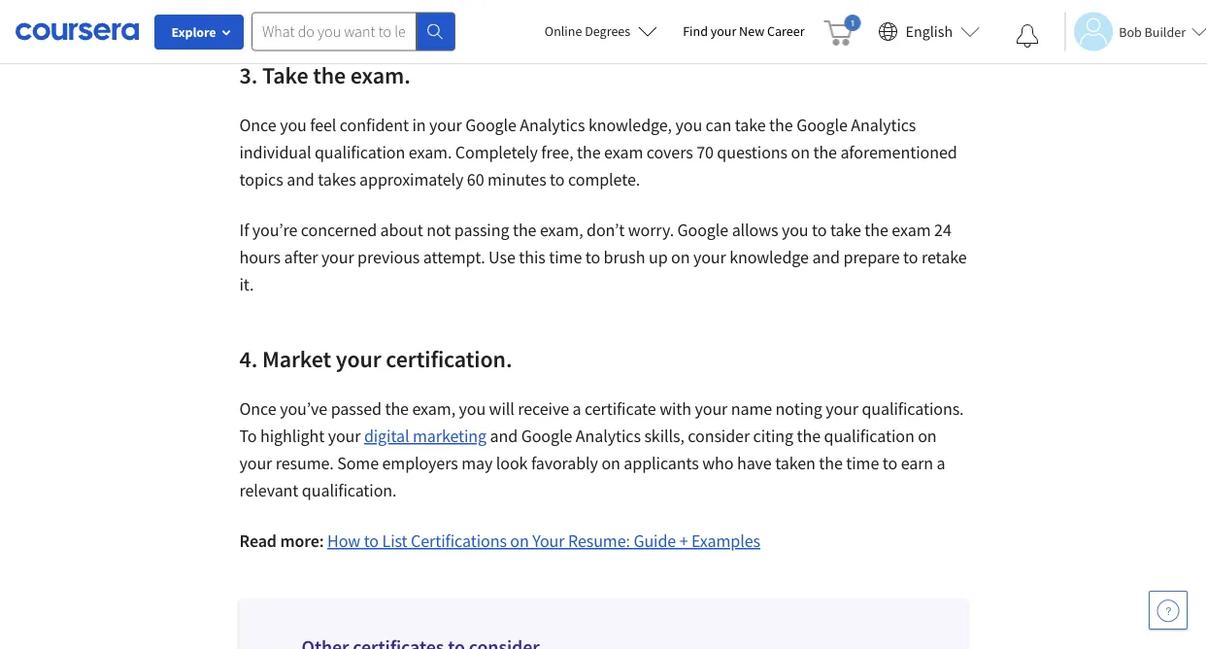 Task type: vqa. For each thing, say whether or not it's contained in the screenshot.
Read more: How to List Certifications on Your Resume: Guide + Examples
yes



Task type: locate. For each thing, give the bounding box(es) containing it.
0 horizontal spatial exam
[[604, 141, 644, 163]]

exam. down in
[[409, 141, 452, 163]]

to left earn on the bottom of the page
[[883, 452, 898, 474]]

to left list
[[364, 530, 379, 552]]

read
[[240, 530, 277, 552]]

bob builder button
[[1065, 12, 1208, 51]]

show notifications image
[[1017, 24, 1040, 48]]

1 horizontal spatial and
[[490, 425, 518, 447]]

24
[[935, 219, 952, 241]]

market
[[262, 344, 331, 373]]

1 vertical spatial time
[[847, 452, 880, 474]]

qualification down qualifications.
[[825, 425, 915, 447]]

your right up
[[694, 246, 727, 268]]

a inside once you've passed the exam, you will receive a certificate with your name noting your qualifications. to highlight your
[[573, 398, 582, 420]]

the up digital
[[385, 398, 409, 420]]

new
[[740, 22, 765, 40]]

exam
[[604, 141, 644, 163], [892, 219, 932, 241]]

you up "knowledge"
[[782, 219, 809, 241]]

0 vertical spatial qualification
[[315, 141, 405, 163]]

brush
[[604, 246, 646, 268]]

examples
[[692, 530, 761, 552]]

your up consider
[[695, 398, 728, 420]]

google up completely at the top
[[466, 114, 517, 136]]

on inside "once you feel confident in your google analytics knowledge, you can take the google analytics individual qualification exam. completely free, the exam covers 70 questions on the aforementioned topics and takes approximately 60 minutes to complete."
[[792, 141, 810, 163]]

3.
[[240, 60, 258, 89]]

you left will
[[459, 398, 486, 420]]

on left your
[[510, 530, 529, 552]]

find your new career link
[[674, 19, 815, 44]]

and left takes at left top
[[287, 169, 315, 190]]

qualification inside "once you feel confident in your google analytics knowledge, you can take the google analytics individual qualification exam. completely free, the exam covers 70 questions on the aforementioned topics and takes approximately 60 minutes to complete."
[[315, 141, 405, 163]]

once you feel confident in your google analytics knowledge, you can take the google analytics individual qualification exam. completely free, the exam covers 70 questions on the aforementioned topics and takes approximately 60 minutes to complete.
[[240, 114, 958, 190]]

google down "receive"
[[522, 425, 573, 447]]

1 vertical spatial once
[[240, 398, 277, 420]]

on right the questions on the top right of the page
[[792, 141, 810, 163]]

concerned
[[301, 219, 377, 241]]

with
[[660, 398, 692, 420]]

analytics
[[520, 114, 585, 136], [852, 114, 917, 136], [576, 425, 641, 447]]

certification.
[[386, 344, 513, 373]]

0 vertical spatial a
[[573, 398, 582, 420]]

to down free,
[[550, 169, 565, 190]]

2 horizontal spatial and
[[813, 246, 841, 268]]

time
[[549, 246, 582, 268], [847, 452, 880, 474]]

1 vertical spatial take
[[831, 219, 862, 241]]

and down will
[[490, 425, 518, 447]]

your
[[533, 530, 565, 552]]

your up passed
[[336, 344, 382, 373]]

exam, up digital marketing link
[[412, 398, 456, 420]]

to
[[550, 169, 565, 190], [812, 219, 827, 241], [586, 246, 601, 268], [904, 246, 919, 268], [883, 452, 898, 474], [364, 530, 379, 552]]

take
[[735, 114, 766, 136], [831, 219, 862, 241]]

your down passed
[[328, 425, 361, 447]]

resume:
[[568, 530, 631, 552]]

time inside the and google analytics skills, consider citing the qualification on your resume. some employers may look favorably on applicants who have taken the time to earn a relevant qualification.
[[847, 452, 880, 474]]

1 horizontal spatial exam
[[892, 219, 932, 241]]

passed
[[331, 398, 382, 420]]

help center image
[[1157, 599, 1181, 622]]

retake
[[922, 246, 967, 268]]

knowledge
[[730, 246, 809, 268]]

hours
[[240, 246, 281, 268]]

to inside "once you feel confident in your google analytics knowledge, you can take the google analytics individual qualification exam. completely free, the exam covers 70 questions on the aforementioned topics and takes approximately 60 minutes to complete."
[[550, 169, 565, 190]]

exam down the knowledge,
[[604, 141, 644, 163]]

once up individual
[[240, 114, 277, 136]]

0 vertical spatial exam,
[[540, 219, 584, 241]]

exam. inside "once you feel confident in your google analytics knowledge, you can take the google analytics individual qualification exam. completely free, the exam covers 70 questions on the aforementioned topics and takes approximately 60 minutes to complete."
[[409, 141, 452, 163]]

exam inside if you're concerned about not passing the exam, don't worry. google allows you to take the exam 24 hours after your previous attempt. use this time to brush up on your knowledge and prepare to retake it.
[[892, 219, 932, 241]]

exam,
[[540, 219, 584, 241], [412, 398, 456, 420]]

to down the don't
[[586, 246, 601, 268]]

qualification down confident
[[315, 141, 405, 163]]

your right noting
[[826, 398, 859, 420]]

take
[[262, 60, 309, 89]]

google right worry.
[[678, 219, 729, 241]]

0 vertical spatial exam
[[604, 141, 644, 163]]

1 once from the top
[[240, 114, 277, 136]]

find
[[683, 22, 708, 40]]

2 once from the top
[[240, 398, 277, 420]]

exam.
[[351, 60, 411, 89], [409, 141, 452, 163]]

exam. up confident
[[351, 60, 411, 89]]

on
[[792, 141, 810, 163], [672, 246, 690, 268], [919, 425, 937, 447], [602, 452, 621, 474], [510, 530, 529, 552]]

confident
[[340, 114, 409, 136]]

google up 'aforementioned'
[[797, 114, 848, 136]]

you've
[[280, 398, 328, 420]]

1 horizontal spatial qualification
[[825, 425, 915, 447]]

+
[[680, 530, 689, 552]]

you
[[280, 114, 307, 136], [676, 114, 703, 136], [782, 219, 809, 241], [459, 398, 486, 420]]

on right up
[[672, 246, 690, 268]]

0 vertical spatial take
[[735, 114, 766, 136]]

and google analytics skills, consider citing the qualification on your resume. some employers may look favorably on applicants who have taken the time to earn a relevant qualification.
[[240, 425, 946, 501]]

once
[[240, 114, 277, 136], [240, 398, 277, 420]]

the up this
[[513, 219, 537, 241]]

your
[[711, 22, 737, 40], [430, 114, 462, 136], [322, 246, 354, 268], [694, 246, 727, 268], [336, 344, 382, 373], [695, 398, 728, 420], [826, 398, 859, 420], [328, 425, 361, 447], [240, 452, 272, 474]]

0 horizontal spatial and
[[287, 169, 315, 190]]

0 horizontal spatial time
[[549, 246, 582, 268]]

your inside "once you feel confident in your google analytics knowledge, you can take the google analytics individual qualification exam. completely free, the exam covers 70 questions on the aforementioned topics and takes approximately 60 minutes to complete."
[[430, 114, 462, 136]]

bob
[[1120, 23, 1143, 40]]

exam, inside if you're concerned about not passing the exam, don't worry. google allows you to take the exam 24 hours after your previous attempt. use this time to brush up on your knowledge and prepare to retake it.
[[540, 219, 584, 241]]

analytics down certificate
[[576, 425, 641, 447]]

knowledge,
[[589, 114, 672, 136]]

1 vertical spatial exam
[[892, 219, 932, 241]]

0 vertical spatial and
[[287, 169, 315, 190]]

the up complete.
[[577, 141, 601, 163]]

explore button
[[155, 15, 244, 50]]

approximately
[[360, 169, 464, 190]]

shopping cart: 1 item image
[[825, 15, 862, 46]]

citing
[[754, 425, 794, 447]]

take up the questions on the top right of the page
[[735, 114, 766, 136]]

earn
[[901, 452, 934, 474]]

previous
[[358, 246, 420, 268]]

1 vertical spatial exam.
[[409, 141, 452, 163]]

1 vertical spatial and
[[813, 246, 841, 268]]

once for once you feel confident in your google analytics knowledge, you can take the google analytics individual qualification exam. completely free, the exam covers 70 questions on the aforementioned topics and takes approximately 60 minutes to complete.
[[240, 114, 277, 136]]

worry.
[[629, 219, 674, 241]]

exam inside "once you feel confident in your google analytics knowledge, you can take the google analytics individual qualification exam. completely free, the exam covers 70 questions on the aforementioned topics and takes approximately 60 minutes to complete."
[[604, 141, 644, 163]]

take inside if you're concerned about not passing the exam, don't worry. google allows you to take the exam 24 hours after your previous attempt. use this time to brush up on your knowledge and prepare to retake it.
[[831, 219, 862, 241]]

google
[[466, 114, 517, 136], [797, 114, 848, 136], [678, 219, 729, 241], [522, 425, 573, 447]]

1 horizontal spatial a
[[937, 452, 946, 474]]

resume.
[[276, 452, 334, 474]]

explore
[[172, 23, 216, 41]]

on down once you've passed the exam, you will receive a certificate with your name noting your qualifications. to highlight your
[[602, 452, 621, 474]]

more:
[[280, 530, 324, 552]]

time left earn on the bottom of the page
[[847, 452, 880, 474]]

and left prepare on the top right
[[813, 246, 841, 268]]

take up prepare on the top right
[[831, 219, 862, 241]]

a right earn on the bottom of the page
[[937, 452, 946, 474]]

1 horizontal spatial take
[[831, 219, 862, 241]]

your down the to
[[240, 452, 272, 474]]

0 horizontal spatial take
[[735, 114, 766, 136]]

1 vertical spatial exam,
[[412, 398, 456, 420]]

1 horizontal spatial time
[[847, 452, 880, 474]]

exam, up this
[[540, 219, 584, 241]]

a right "receive"
[[573, 398, 582, 420]]

0 horizontal spatial a
[[573, 398, 582, 420]]

once inside once you've passed the exam, you will receive a certificate with your name noting your qualifications. to highlight your
[[240, 398, 277, 420]]

and
[[287, 169, 315, 190], [813, 246, 841, 268], [490, 425, 518, 447]]

0 horizontal spatial exam,
[[412, 398, 456, 420]]

allows
[[732, 219, 779, 241]]

the right "taken"
[[820, 452, 843, 474]]

to right allows
[[812, 219, 827, 241]]

1 horizontal spatial exam,
[[540, 219, 584, 241]]

qualification
[[315, 141, 405, 163], [825, 425, 915, 447]]

0 vertical spatial once
[[240, 114, 277, 136]]

time right this
[[549, 246, 582, 268]]

once up the to
[[240, 398, 277, 420]]

aforementioned
[[841, 141, 958, 163]]

once inside "once you feel confident in your google analytics knowledge, you can take the google analytics individual qualification exam. completely free, the exam covers 70 questions on the aforementioned topics and takes approximately 60 minutes to complete."
[[240, 114, 277, 136]]

4.
[[240, 344, 258, 373]]

2 vertical spatial and
[[490, 425, 518, 447]]

your right in
[[430, 114, 462, 136]]

name
[[731, 398, 773, 420]]

0 vertical spatial time
[[549, 246, 582, 268]]

online degrees button
[[529, 10, 674, 52]]

your inside the and google analytics skills, consider citing the qualification on your resume. some employers may look favorably on applicants who have taken the time to earn a relevant qualification.
[[240, 452, 272, 474]]

to
[[240, 425, 257, 447]]

attempt.
[[424, 246, 486, 268]]

1 vertical spatial a
[[937, 452, 946, 474]]

the inside once you've passed the exam, you will receive a certificate with your name noting your qualifications. to highlight your
[[385, 398, 409, 420]]

can
[[706, 114, 732, 136]]

0 horizontal spatial qualification
[[315, 141, 405, 163]]

What do you want to learn? text field
[[252, 12, 417, 51]]

look
[[496, 452, 528, 474]]

complete.
[[568, 169, 641, 190]]

will
[[489, 398, 515, 420]]

1 vertical spatial qualification
[[825, 425, 915, 447]]

exam left 24
[[892, 219, 932, 241]]

you inside if you're concerned about not passing the exam, don't worry. google allows you to take the exam 24 hours after your previous attempt. use this time to brush up on your knowledge and prepare to retake it.
[[782, 219, 809, 241]]

takes
[[318, 169, 356, 190]]

on up earn on the bottom of the page
[[919, 425, 937, 447]]

None search field
[[252, 12, 456, 51]]

you inside once you've passed the exam, you will receive a certificate with your name noting your qualifications. to highlight your
[[459, 398, 486, 420]]

online
[[545, 22, 583, 40]]

use
[[489, 246, 516, 268]]



Task type: describe. For each thing, give the bounding box(es) containing it.
qualification.
[[302, 480, 397, 501]]

certifications
[[411, 530, 507, 552]]

completely
[[456, 141, 538, 163]]

the up the questions on the top right of the page
[[770, 114, 794, 136]]

career
[[768, 22, 805, 40]]

4. market your certification.
[[240, 344, 513, 373]]

topics
[[240, 169, 283, 190]]

marketing
[[413, 425, 487, 447]]

english button
[[871, 0, 989, 63]]

and inside if you're concerned about not passing the exam, don't worry. google allows you to take the exam 24 hours after your previous attempt. use this time to brush up on your knowledge and prepare to retake it.
[[813, 246, 841, 268]]

taken
[[776, 452, 816, 474]]

the up prepare on the top right
[[865, 219, 889, 241]]

the right the questions on the top right of the page
[[814, 141, 838, 163]]

it.
[[240, 274, 254, 295]]

not
[[427, 219, 451, 241]]

online degrees
[[545, 22, 631, 40]]

take inside "once you feel confident in your google analytics knowledge, you can take the google analytics individual qualification exam. completely free, the exam covers 70 questions on the aforementioned topics and takes approximately 60 minutes to complete."
[[735, 114, 766, 136]]

find your new career
[[683, 22, 805, 40]]

exam, inside once you've passed the exam, you will receive a certificate with your name noting your qualifications. to highlight your
[[412, 398, 456, 420]]

on inside if you're concerned about not passing the exam, don't worry. google allows you to take the exam 24 hours after your previous attempt. use this time to brush up on your knowledge and prepare to retake it.
[[672, 246, 690, 268]]

english
[[906, 22, 954, 41]]

to inside the and google analytics skills, consider citing the qualification on your resume. some employers may look favorably on applicants who have taken the time to earn a relevant qualification.
[[883, 452, 898, 474]]

feel
[[310, 114, 337, 136]]

certificate
[[585, 398, 657, 420]]

analytics inside the and google analytics skills, consider citing the qualification on your resume. some employers may look favorably on applicants who have taken the time to earn a relevant qualification.
[[576, 425, 641, 447]]

receive
[[518, 398, 569, 420]]

you left 'feel'
[[280, 114, 307, 136]]

digital marketing
[[364, 425, 487, 447]]

bob builder
[[1120, 23, 1187, 40]]

a inside the and google analytics skills, consider citing the qualification on your resume. some employers may look favorably on applicants who have taken the time to earn a relevant qualification.
[[937, 452, 946, 474]]

qualifications.
[[862, 398, 964, 420]]

noting
[[776, 398, 823, 420]]

passing
[[455, 219, 510, 241]]

applicants
[[624, 452, 699, 474]]

google inside if you're concerned about not passing the exam, don't worry. google allows you to take the exam 24 hours after your previous attempt. use this time to brush up on your knowledge and prepare to retake it.
[[678, 219, 729, 241]]

once you've passed the exam, you will receive a certificate with your name noting your qualifications. to highlight your
[[240, 398, 964, 447]]

digital marketing link
[[364, 425, 487, 447]]

how to list certifications on your resume: guide + examples link
[[328, 530, 761, 552]]

list
[[382, 530, 408, 552]]

60
[[467, 169, 484, 190]]

highlight
[[260, 425, 325, 447]]

relevant
[[240, 480, 299, 501]]

to left the retake
[[904, 246, 919, 268]]

digital
[[364, 425, 410, 447]]

coursera image
[[16, 16, 139, 47]]

you're
[[252, 219, 298, 241]]

analytics up free,
[[520, 114, 585, 136]]

70
[[697, 141, 714, 163]]

read more: how to list certifications on your resume: guide + examples
[[240, 530, 761, 552]]

free,
[[542, 141, 574, 163]]

have
[[738, 452, 772, 474]]

qualification inside the and google analytics skills, consider citing the qualification on your resume. some employers may look favorably on applicants who have taken the time to earn a relevant qualification.
[[825, 425, 915, 447]]

up
[[649, 246, 668, 268]]

the down what do you want to learn? text field
[[313, 60, 346, 89]]

your down concerned
[[322, 246, 354, 268]]

you left can at the top of page
[[676, 114, 703, 136]]

0 vertical spatial exam.
[[351, 60, 411, 89]]

minutes
[[488, 169, 547, 190]]

favorably
[[531, 452, 599, 474]]

builder
[[1145, 23, 1187, 40]]

and inside "once you feel confident in your google analytics knowledge, you can take the google analytics individual qualification exam. completely free, the exam covers 70 questions on the aforementioned topics and takes approximately 60 minutes to complete."
[[287, 169, 315, 190]]

3. take the exam.
[[240, 60, 416, 89]]

the down noting
[[797, 425, 821, 447]]

questions
[[718, 141, 788, 163]]

your right find
[[711, 22, 737, 40]]

consider
[[688, 425, 750, 447]]

if you're concerned about not passing the exam, don't worry. google allows you to take the exam 24 hours after your previous attempt. use this time to brush up on your knowledge and prepare to retake it.
[[240, 219, 967, 295]]

degrees
[[585, 22, 631, 40]]

skills,
[[645, 425, 685, 447]]

once for once you've passed the exam, you will receive a certificate with your name noting your qualifications. to highlight your
[[240, 398, 277, 420]]

covers
[[647, 141, 694, 163]]

employers
[[382, 452, 458, 474]]

after
[[284, 246, 318, 268]]

time inside if you're concerned about not passing the exam, don't worry. google allows you to take the exam 24 hours after your previous attempt. use this time to brush up on your knowledge and prepare to retake it.
[[549, 246, 582, 268]]

guide
[[634, 530, 677, 552]]

and inside the and google analytics skills, consider citing the qualification on your resume. some employers may look favorably on applicants who have taken the time to earn a relevant qualification.
[[490, 425, 518, 447]]

about
[[381, 219, 423, 241]]

analytics up 'aforementioned'
[[852, 114, 917, 136]]

some
[[337, 452, 379, 474]]

this
[[519, 246, 546, 268]]

who
[[703, 452, 734, 474]]

in
[[412, 114, 426, 136]]

how
[[328, 530, 361, 552]]

individual
[[240, 141, 311, 163]]

google inside the and google analytics skills, consider citing the qualification on your resume. some employers may look favorably on applicants who have taken the time to earn a relevant qualification.
[[522, 425, 573, 447]]

prepare
[[844, 246, 900, 268]]

don't
[[587, 219, 625, 241]]



